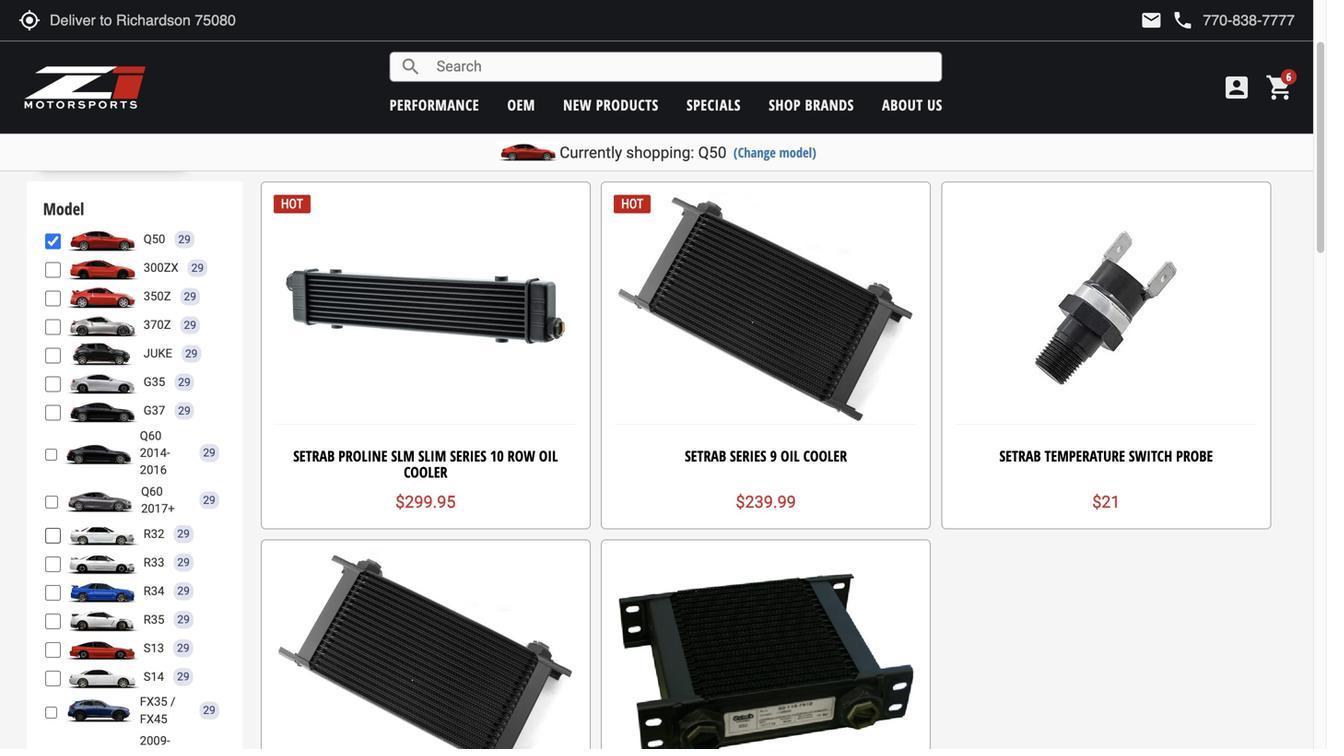 Task type: describe. For each thing, give the bounding box(es) containing it.
nissan 300zx z32 1990 1991 1992 1993 1994 1995 1996 vg30dett vg30de twin turbo non turbo z1 motorsports image
[[65, 256, 139, 280]]

proline
[[338, 446, 387, 466]]

q60 for q60 2017+
[[141, 485, 163, 499]]

29 for g35
[[178, 376, 191, 389]]

0 vertical spatial q50
[[698, 143, 727, 162]]

specials
[[687, 95, 741, 115]]

search
[[400, 56, 422, 78]]

series inside the setrab proline slm slim series 10 row oil cooler
[[450, 446, 487, 466]]

0 horizontal spatial q50
[[144, 232, 165, 246]]

shopping_cart link
[[1261, 73, 1295, 102]]

new products
[[563, 95, 659, 115]]

300zx
[[144, 261, 178, 275]]

r34
[[144, 584, 164, 598]]

setrab for setrab
[[40, 43, 72, 60]]

nissan 350z z33 2003 2004 2005 2006 2007 2008 2009 vq35de 3.5l revup rev up vq35hr nismo z1 motorsports image
[[65, 285, 139, 309]]

29 for r34
[[177, 585, 190, 598]]

infiniti g37 coupe sedan convertible v36 cv36 hv36 skyline 2008 2009 2010 2011 2012 2013 3.7l vq37vhr z1 motorsports image
[[65, 399, 139, 423]]

infiniti q50 sedan hybrid v37 2014 2015 2016 2017 2018 2019 2020 vq37vhr 2.0t 3.0t 3.7l red sport redsport vr30ddtt z1 motorsports image
[[65, 228, 139, 252]]

29 for 350z
[[184, 290, 196, 303]]

29 for s13
[[177, 642, 189, 655]]

oem
[[507, 95, 535, 115]]

products
[[596, 95, 659, 115]]

about
[[882, 95, 923, 115]]

$21
[[1092, 492, 1120, 512]]

products
[[131, 83, 243, 128]]

setrab for setrab series 9 oil cooler
[[685, 446, 726, 466]]

brands
[[805, 95, 854, 115]]

1 horizontal spatial cooler
[[803, 446, 847, 466]]

nissan skyline coupe sedan r33 gtr gt-r bcnr33 enr33 enr33 gts-t gtst gts awd attesa 1995 1996 1997 1998 rb20det rb25de image
[[65, 551, 139, 575]]

about us
[[882, 95, 943, 115]]

g37
[[144, 404, 165, 418]]

nissan skyline coupe sedan r34 gtr gt-r bnr34 gts-t gtst gts awd attesa 1999 2000 2001 2002 rb20det rb25de rb25det rb26dett z1 motorsports image
[[65, 579, 139, 603]]

mail link
[[1140, 9, 1163, 31]]

29 for fx35 / fx45
[[203, 704, 215, 717]]

10
[[490, 446, 504, 466]]

2 series from the left
[[730, 446, 767, 466]]

2017+
[[141, 502, 175, 516]]

2014-
[[140, 446, 170, 460]]

infiniti fx35 fx45 2003 2004 2005 2006 2007 2008 2009 2010 2011 2012 2013 vq35de vq35hr vk45de vk45dd z1 motorsports image
[[62, 699, 135, 723]]

29 for q60 2014- 2016
[[203, 447, 215, 460]]

setrab for setrab proline slm slim series 10 row oil cooler
[[293, 446, 335, 466]]

nissan juke 2011 2012 2013 2014 2015 2016 2017 vr38dett hr15de mr16ddt hr16de z1 motorsports image
[[65, 342, 139, 366]]

setrab products
[[40, 83, 243, 128]]

$239.99
[[736, 492, 796, 512]]

oil inside the setrab proline slm slim series 10 row oil cooler
[[539, 446, 558, 466]]

setrab proline slm slim series 10 row oil cooler
[[293, 446, 558, 482]]

nissan 370z z34 2009 2010 2011 2012 2013 2014 2015 2016 2017 2018 2019 3.7l vq37vhr vhr nismo z1 motorsports image
[[65, 313, 139, 337]]

infiniti q60 coupe cv36 2014 2015 vq37vhr 3.7l z1 motorsports image
[[62, 441, 135, 465]]

new
[[563, 95, 592, 115]]

phone link
[[1172, 9, 1295, 31]]

juke
[[144, 347, 172, 360]]

/
[[170, 695, 175, 709]]

29 for g37
[[178, 404, 191, 417]]

g35
[[144, 375, 165, 389]]

(change model) link
[[734, 143, 816, 161]]

mail
[[1140, 9, 1163, 31]]

370z
[[144, 318, 171, 332]]

setrab series 9 oil cooler
[[685, 446, 847, 466]]

29 for juke
[[185, 347, 198, 360]]

29 for r32
[[177, 528, 190, 541]]

nissan skyline coupe sedan r32 gtr gt-r bnr32 hcr32 hnr32 er32 hr32 fr32 gts-4 gts4 gts-t gtst gts image
[[65, 522, 139, 546]]

setrab temperature switch probe
[[1000, 446, 1213, 466]]

model
[[43, 198, 84, 220]]



Task type: vqa. For each thing, say whether or not it's contained in the screenshot.


Task type: locate. For each thing, give the bounding box(es) containing it.
2 oil from the left
[[781, 446, 800, 466]]

29 right 300zx
[[191, 262, 204, 274]]

switch
[[1129, 446, 1173, 466]]

29 for 300zx
[[191, 262, 204, 274]]

account_box
[[1222, 73, 1252, 102]]

29 right /
[[203, 704, 215, 717]]

(change
[[734, 143, 776, 161]]

model)
[[779, 143, 816, 161]]

slm
[[391, 446, 415, 466]]

series left the 10
[[450, 446, 487, 466]]

29 right 350z
[[184, 290, 196, 303]]

slim
[[418, 446, 446, 466]]

29 right s14
[[177, 671, 189, 684]]

29 for s14
[[177, 671, 189, 684]]

infiniti g35 coupe sedan v35 v36 skyline 2003 2004 2005 2006 2007 2008 3.5l vq35de revup rev up vq35hr z1 motorsports image
[[65, 370, 139, 394]]

cooler up $299.95
[[404, 462, 448, 482]]

29 for r35
[[177, 614, 190, 626]]

nissan 240sx silvia zenki kouki s13 rps13 180sx 1989 1990 1991 1992 1993 1994 ka24e ka24de ka24det sr20det rb26dett z1 motorsports image
[[65, 637, 139, 661]]

q60 2014- 2016
[[140, 429, 170, 477]]

1 series from the left
[[450, 446, 487, 466]]

q60 2017+
[[141, 485, 175, 516]]

29 right 'r35'
[[177, 614, 190, 626]]

9
[[770, 446, 777, 466]]

29 for q50
[[178, 233, 191, 246]]

1 horizontal spatial q50
[[698, 143, 727, 162]]

nissan r35 gtr gt-r awd twin turbo 2009 2010 2011 2012 2013 2014 2015 2016 2017 2018 2019 2020 vr38dett z1 motorsports image
[[65, 608, 139, 632]]

29 right g35
[[178, 376, 191, 389]]

29 right g37
[[178, 404, 191, 417]]

oil right row
[[539, 446, 558, 466]]

z1 motorsports logo image
[[23, 65, 147, 111]]

None checkbox
[[45, 262, 61, 278], [45, 495, 58, 510], [45, 557, 61, 573], [45, 585, 61, 601], [45, 643, 61, 658], [45, 671, 61, 687], [45, 262, 61, 278], [45, 495, 58, 510], [45, 557, 61, 573], [45, 585, 61, 601], [45, 643, 61, 658], [45, 671, 61, 687]]

29 right r33 at the bottom
[[177, 556, 190, 569]]

29 up 300zx
[[178, 233, 191, 246]]

performance
[[390, 95, 479, 115]]

q60 inside q60 2017+
[[141, 485, 163, 499]]

r33
[[144, 556, 164, 570]]

29 for q60 2017+
[[203, 494, 215, 507]]

1 horizontal spatial series
[[730, 446, 767, 466]]

2009-
[[140, 734, 183, 749]]

shop brands link
[[769, 95, 854, 115]]

oem link
[[507, 95, 535, 115]]

29 right s13
[[177, 642, 189, 655]]

setrab for setrab temperature switch probe
[[1000, 446, 1041, 466]]

temperature
[[1045, 446, 1125, 466]]

q60 up 2017+
[[141, 485, 163, 499]]

shop
[[769, 95, 801, 115]]

s14
[[144, 670, 164, 684]]

q60 up 2014-
[[140, 429, 162, 443]]

setrab
[[40, 43, 72, 60], [40, 83, 123, 128], [293, 446, 335, 466], [685, 446, 726, 466], [1000, 446, 1041, 466]]

fx35
[[140, 695, 168, 709]]

performance link
[[390, 95, 479, 115]]

0 horizontal spatial oil
[[539, 446, 558, 466]]

currently
[[560, 143, 622, 162]]

shopping:
[[626, 143, 694, 162]]

new products link
[[563, 95, 659, 115]]

cooler inside the setrab proline slm slim series 10 row oil cooler
[[404, 462, 448, 482]]

1 oil from the left
[[539, 446, 558, 466]]

fx45
[[140, 712, 168, 726]]

q50 up 300zx
[[144, 232, 165, 246]]

$299.95
[[396, 492, 456, 512]]

oil
[[539, 446, 558, 466], [781, 446, 800, 466]]

1 horizontal spatial oil
[[781, 446, 800, 466]]

specials link
[[687, 95, 741, 115]]

shopping_cart
[[1265, 73, 1295, 102]]

q60 inside q60 2014- 2016
[[140, 429, 162, 443]]

about us link
[[882, 95, 943, 115]]

2016
[[140, 463, 167, 477]]

s13
[[144, 641, 164, 655]]

29 right q60 2014- 2016
[[203, 447, 215, 460]]

0 horizontal spatial cooler
[[404, 462, 448, 482]]

q50 left (change
[[698, 143, 727, 162]]

r35
[[144, 613, 164, 627]]

29 right 370z
[[184, 319, 196, 332]]

0 vertical spatial q60
[[140, 429, 162, 443]]

setrab for setrab products
[[40, 83, 123, 128]]

0 horizontal spatial series
[[450, 446, 487, 466]]

series left 9
[[730, 446, 767, 466]]

29 right r32
[[177, 528, 190, 541]]

series
[[450, 446, 487, 466], [730, 446, 767, 466]]

29 right 'juke'
[[185, 347, 198, 360]]

1 vertical spatial q50
[[144, 232, 165, 246]]

setrab inside the setrab proline slm slim series 10 row oil cooler
[[293, 446, 335, 466]]

cooler
[[803, 446, 847, 466], [404, 462, 448, 482]]

29 for 370z
[[184, 319, 196, 332]]

r32
[[144, 527, 164, 541]]

cooler right 9
[[803, 446, 847, 466]]

currently shopping: q50 (change model)
[[560, 143, 816, 162]]

my_location
[[18, 9, 41, 31]]

probe
[[1176, 446, 1213, 466]]

q50
[[698, 143, 727, 162], [144, 232, 165, 246]]

29 right the r34
[[177, 585, 190, 598]]

account_box link
[[1218, 73, 1256, 102]]

row
[[507, 446, 535, 466]]

q60
[[140, 429, 162, 443], [141, 485, 163, 499]]

None checkbox
[[45, 234, 61, 249], [45, 291, 61, 306], [45, 319, 61, 335], [45, 348, 61, 364], [45, 376, 61, 392], [45, 405, 61, 421], [45, 447, 57, 463], [45, 528, 61, 544], [45, 614, 61, 630], [45, 705, 57, 721], [45, 234, 61, 249], [45, 291, 61, 306], [45, 319, 61, 335], [45, 348, 61, 364], [45, 376, 61, 392], [45, 405, 61, 421], [45, 447, 57, 463], [45, 528, 61, 544], [45, 614, 61, 630], [45, 705, 57, 721]]

nissan 240sx silvia zenki kouki s14 1995 1996 1997 1998 1999 ka24de ka24det sr20det rb26dett z1 motorsports image
[[65, 665, 139, 689]]

29
[[178, 233, 191, 246], [191, 262, 204, 274], [184, 290, 196, 303], [184, 319, 196, 332], [185, 347, 198, 360], [178, 376, 191, 389], [178, 404, 191, 417], [203, 447, 215, 460], [203, 494, 215, 507], [177, 528, 190, 541], [177, 556, 190, 569], [177, 585, 190, 598], [177, 614, 190, 626], [177, 642, 189, 655], [177, 671, 189, 684], [203, 704, 215, 717]]

infiniti q60 coupe cv37 2017 2018 2019 2020 2.0t 3.0t red sport redsport vr30ddtt z1 motorsports image
[[63, 489, 136, 513]]

Search search field
[[422, 53, 942, 81]]

phone
[[1172, 9, 1194, 31]]

q60 for q60 2014- 2016
[[140, 429, 162, 443]]

29 right q60 2017+
[[203, 494, 215, 507]]

shop brands
[[769, 95, 854, 115]]

oil right 9
[[781, 446, 800, 466]]

29 for r33
[[177, 556, 190, 569]]

1 vertical spatial q60
[[141, 485, 163, 499]]

fx35 / fx45
[[140, 695, 175, 726]]

mail phone
[[1140, 9, 1194, 31]]

us
[[927, 95, 943, 115]]

350z
[[144, 289, 171, 303]]



